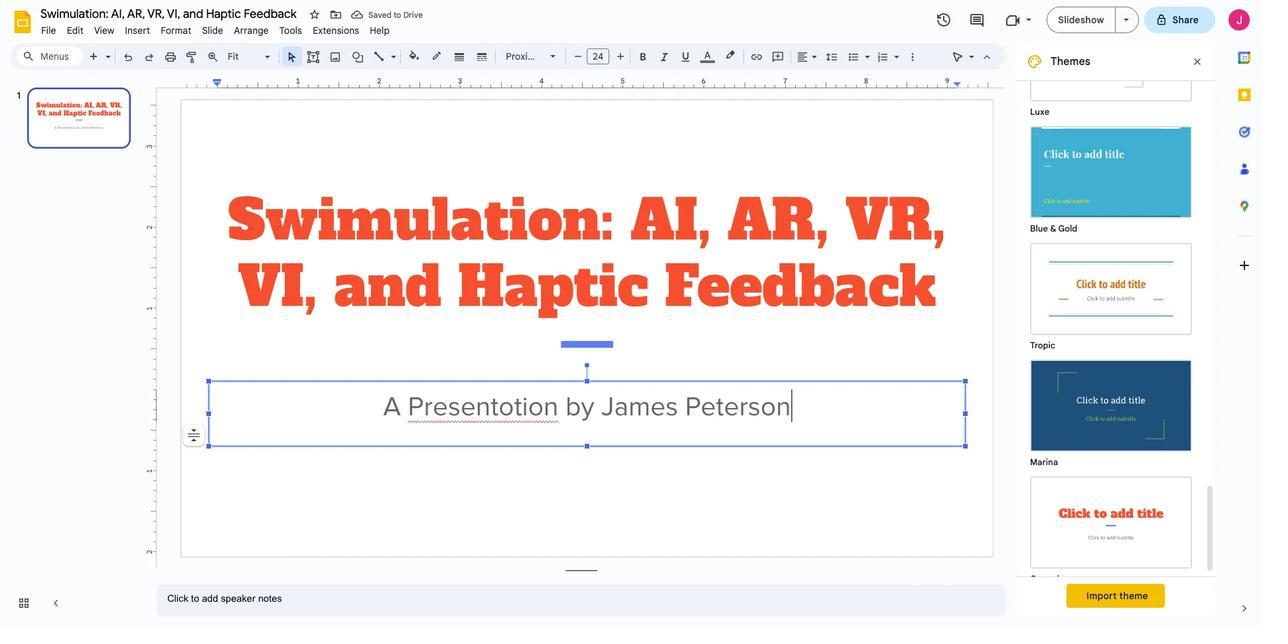 Task type: locate. For each thing, give the bounding box(es) containing it.
share button
[[1144, 7, 1216, 33]]

file
[[41, 25, 56, 37]]

option group
[[1017, 0, 1205, 594]]

insert image image
[[328, 47, 343, 66]]

mode and view toolbar
[[948, 43, 998, 70]]

navigation inside themes application
[[0, 75, 146, 628]]

view menu item
[[89, 23, 120, 39]]

Tropic radio
[[1024, 236, 1199, 353]]

tab list inside menu bar banner
[[1226, 39, 1264, 590]]

fill color: transparent image
[[407, 47, 422, 64]]

arrange menu item
[[229, 23, 274, 39]]

Blue & Gold radio
[[1024, 120, 1199, 236]]

option
[[183, 425, 205, 446]]

saved to drive
[[369, 10, 423, 20]]

shrink text on overflow image
[[185, 426, 203, 445]]

tools
[[280, 25, 302, 37]]

menu bar containing file
[[36, 17, 395, 39]]

menu bar
[[36, 17, 395, 39]]

option inside themes application
[[183, 425, 205, 446]]

Zoom text field
[[226, 47, 263, 66]]

right margin image
[[954, 78, 993, 88]]

extensions
[[313, 25, 359, 37]]

help menu item
[[365, 23, 395, 39]]

Gameday radio
[[1024, 470, 1199, 587]]

slide
[[202, 25, 223, 37]]

saved to drive button
[[348, 5, 426, 24]]

themes application
[[0, 0, 1264, 628]]

menu bar banner
[[0, 0, 1264, 628]]

tab list
[[1226, 39, 1264, 590]]

gameday
[[1031, 574, 1069, 585]]

navigation
[[0, 75, 146, 628]]

slideshow
[[1059, 14, 1105, 26]]

Luxe radio
[[1024, 3, 1199, 120]]

option group inside themes section
[[1017, 0, 1205, 594]]

extensions menu item
[[308, 23, 365, 39]]

Font size text field
[[588, 48, 609, 64]]

file menu item
[[36, 23, 62, 39]]

drive
[[403, 10, 423, 20]]

import theme button
[[1067, 584, 1165, 608]]

share
[[1173, 14, 1199, 26]]

highlight color image
[[723, 47, 738, 63]]

blue & gold
[[1031, 223, 1078, 234]]

slideshow button
[[1047, 7, 1116, 33]]

new slide with layout image
[[102, 48, 111, 52]]

option group containing luxe
[[1017, 0, 1205, 594]]

arrange
[[234, 25, 269, 37]]

line & paragraph spacing image
[[824, 47, 840, 66]]

Rename text field
[[36, 5, 304, 21]]

shape image
[[350, 47, 366, 66]]

border weight option
[[452, 47, 467, 66]]

marina
[[1031, 457, 1059, 468]]



Task type: describe. For each thing, give the bounding box(es) containing it.
view
[[94, 25, 114, 37]]

presentation options image
[[1124, 19, 1129, 21]]

proxima nova
[[506, 50, 566, 62]]

Menus field
[[17, 47, 83, 66]]

proxima
[[506, 50, 541, 62]]

border color: transparent image
[[429, 47, 445, 64]]

import
[[1087, 590, 1117, 602]]

tropic
[[1031, 340, 1056, 351]]

Marina radio
[[1024, 353, 1199, 470]]

font list. proxima nova selected. option
[[506, 47, 566, 66]]

format
[[161, 25, 192, 37]]

left margin image
[[182, 78, 221, 88]]

themes section
[[1017, 0, 1216, 617]]

edit menu item
[[62, 23, 89, 39]]

theme
[[1120, 590, 1149, 602]]

Zoom field
[[224, 47, 276, 66]]

nova
[[544, 50, 566, 62]]

help
[[370, 25, 390, 37]]

text color image
[[701, 47, 715, 63]]

Font size field
[[587, 48, 615, 68]]

themes
[[1051, 55, 1091, 68]]

blue
[[1031, 223, 1048, 234]]

luxe
[[1031, 106, 1050, 118]]

gold
[[1059, 223, 1078, 234]]

border dash option
[[474, 47, 490, 66]]

Star checkbox
[[305, 5, 324, 24]]

edit
[[67, 25, 84, 37]]

insert
[[125, 25, 150, 37]]

insert menu item
[[120, 23, 155, 39]]

&
[[1051, 223, 1057, 234]]

slide menu item
[[197, 23, 229, 39]]

saved
[[369, 10, 392, 20]]

menu bar inside menu bar banner
[[36, 17, 395, 39]]

to
[[394, 10, 401, 20]]

main toolbar
[[82, 0, 923, 515]]

format menu item
[[155, 23, 197, 39]]

tools menu item
[[274, 23, 308, 39]]

import theme
[[1087, 590, 1149, 602]]



Task type: vqa. For each thing, say whether or not it's contained in the screenshot.
"CUSTOM" button
no



